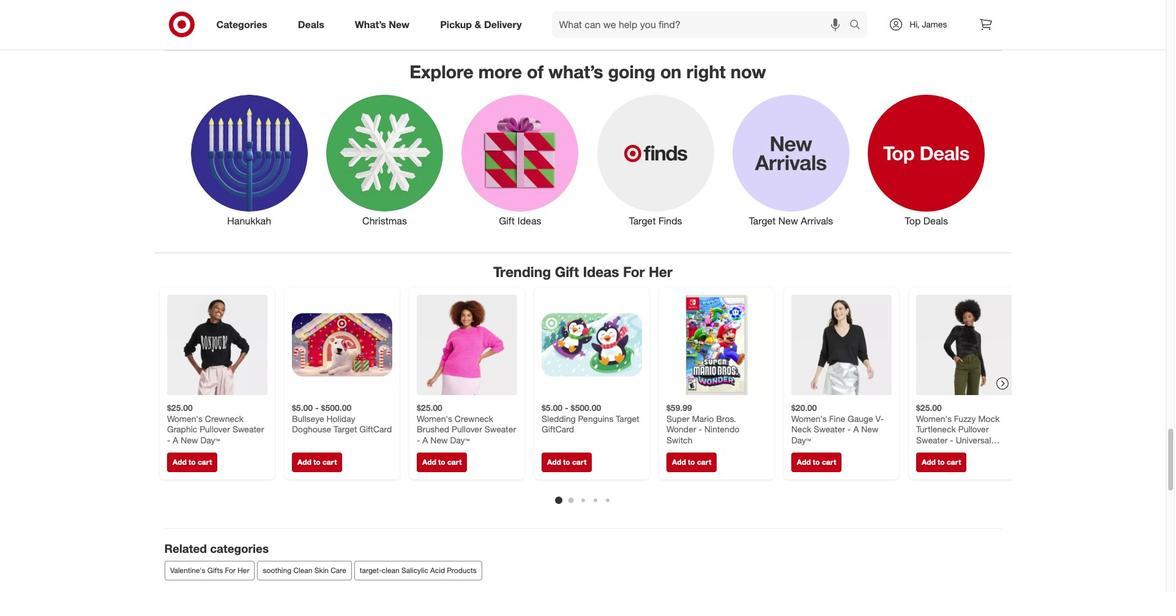 Task type: describe. For each thing, give the bounding box(es) containing it.
pullover for graphic
[[199, 425, 230, 435]]

pickup & delivery link
[[430, 11, 537, 38]]

now
[[731, 61, 767, 83]]

sweater inside the $20.00 women's fine gauge v- neck sweater - a new day™
[[814, 425, 845, 435]]

add to cart button for super mario bros. wonder - nintendo switch
[[667, 453, 717, 473]]

explore
[[410, 61, 474, 83]]

add for $25.00 women's crewneck brushed pullover sweater - a new day™
[[422, 458, 436, 468]]

0 vertical spatial her
[[649, 263, 673, 280]]

wonder
[[667, 425, 696, 435]]

What can we help you find? suggestions appear below search field
[[552, 11, 853, 38]]

mock
[[979, 414, 1000, 424]]

going
[[608, 61, 656, 83]]

james
[[923, 19, 948, 29]]

explore more of what's going on right now
[[410, 61, 767, 83]]

target inside $5.00 - $500.00 bullseye holiday doghouse target giftcard
[[334, 425, 357, 435]]

christmas link
[[317, 92, 453, 228]]

add to cart button for sledding penguins target giftcard
[[542, 453, 592, 473]]

add for $25.00 women's crewneck graphic pullover sweater - a new day™
[[172, 458, 186, 468]]

clean
[[293, 567, 312, 576]]

- inside '$25.00 women's crewneck brushed pullover sweater - a new day™'
[[417, 435, 420, 446]]

doghouse
[[292, 425, 331, 435]]

clean
[[382, 567, 399, 576]]

0 vertical spatial for
[[623, 263, 645, 280]]

target finds link
[[588, 92, 724, 228]]

hi, james
[[910, 19, 948, 29]]

1 vertical spatial deals
[[924, 215, 949, 227]]

add to cart for $25.00 women's crewneck brushed pullover sweater - a new day™
[[422, 458, 462, 468]]

$20.00
[[792, 403, 817, 414]]

thread™
[[916, 446, 948, 456]]

fuzzy
[[954, 414, 976, 424]]

to for women's fuzzy mock turtleneck pullover sweater - universal thread™
[[938, 458, 945, 468]]

new left arrivals
[[779, 215, 799, 227]]

- inside $59.99 super mario bros. wonder - nintendo switch
[[699, 425, 702, 435]]

cart for sledding
[[572, 458, 587, 468]]

$5.00 - $500.00 sledding penguins target giftcard
[[542, 403, 639, 435]]

$20.00 women's fine gauge v- neck sweater - a new day™
[[792, 403, 884, 446]]

add to cart for $59.99 super mario bros. wonder - nintendo switch
[[672, 458, 712, 468]]

add for $25.00 women's fuzzy mock turtleneck pullover sweater - universal thread™
[[922, 458, 936, 468]]

v-
[[876, 414, 884, 424]]

sledding
[[542, 414, 576, 424]]

cart for graphic
[[197, 458, 212, 468]]

add to cart for $20.00 women's fine gauge v- neck sweater - a new day™
[[797, 458, 836, 468]]

penguins
[[578, 414, 614, 424]]

search
[[845, 19, 874, 32]]

valentine's
[[170, 567, 205, 576]]

add to cart button for women's fine gauge v- neck sweater - a new day™
[[792, 453, 842, 473]]

target-clean salicylic acid products link
[[354, 562, 482, 581]]

new inside '$25.00 women's crewneck brushed pullover sweater - a new day™'
[[430, 435, 448, 446]]

hi,
[[910, 19, 920, 29]]

$25.00 women's crewneck graphic pullover sweater - a new day™
[[167, 403, 264, 446]]

add for $59.99 super mario bros. wonder - nintendo switch
[[672, 458, 686, 468]]

add for $5.00 - $500.00 sledding penguins target giftcard
[[547, 458, 561, 468]]

$5.00 - $500.00 bullseye holiday doghouse target giftcard
[[292, 403, 392, 435]]

sledding penguins target giftcard image
[[542, 295, 642, 396]]

to for super mario bros. wonder - nintendo switch
[[688, 458, 695, 468]]

categories
[[210, 542, 269, 556]]

holiday
[[326, 414, 355, 424]]

salicylic
[[401, 567, 428, 576]]

gift inside gift ideas link
[[499, 215, 515, 227]]

- inside $25.00 women's crewneck graphic pullover sweater - a new day™
[[167, 435, 170, 446]]

related
[[164, 542, 207, 556]]

skin
[[314, 567, 329, 576]]

add to cart button for bullseye holiday doghouse target giftcard
[[292, 453, 342, 473]]

target inside $5.00 - $500.00 sledding penguins target giftcard
[[616, 414, 639, 424]]

new right what's
[[389, 18, 410, 30]]

hanukkah
[[227, 215, 271, 227]]

women's for women's fuzzy mock turtleneck pullover sweater - universal thread™
[[916, 414, 952, 424]]

bros.
[[716, 414, 736, 424]]

mario
[[692, 414, 714, 424]]

a inside the $20.00 women's fine gauge v- neck sweater - a new day™
[[853, 425, 859, 435]]

soothing clean skin care link
[[257, 562, 352, 581]]

$25.00 for $25.00 women's crewneck brushed pullover sweater - a new day™
[[417, 403, 442, 414]]

trending gift ideas for her
[[494, 263, 673, 280]]

more
[[479, 61, 522, 83]]

cart for bros.
[[697, 458, 712, 468]]

target finds
[[629, 215, 683, 227]]

day™ for brushed
[[450, 435, 470, 446]]

$25.00 for $25.00 women's crewneck graphic pullover sweater - a new day™
[[167, 403, 193, 414]]

- inside $25.00 women's fuzzy mock turtleneck pullover sweater - universal thread™
[[950, 435, 954, 446]]

to for women's crewneck brushed pullover sweater - a new day™
[[438, 458, 445, 468]]

top
[[906, 215, 921, 227]]

pullover for brushed
[[452, 425, 482, 435]]

- inside $5.00 - $500.00 bullseye holiday doghouse target giftcard
[[315, 403, 319, 414]]

sweater inside $25.00 women's fuzzy mock turtleneck pullover sweater - universal thread™
[[916, 435, 948, 446]]

cart for brushed
[[447, 458, 462, 468]]

gift ideas link
[[453, 92, 588, 228]]

1 horizontal spatial ideas
[[583, 263, 620, 280]]

$25.00 women's fuzzy mock turtleneck pullover sweater - universal thread™
[[916, 403, 1000, 456]]

switch
[[667, 435, 693, 446]]

hanukkah link
[[182, 92, 317, 228]]

target left arrivals
[[749, 215, 776, 227]]



Task type: vqa. For each thing, say whether or not it's contained in the screenshot.
$29.99 Nioxin Recharging Complex Hair Growth Vitamin - 2.4oz/30ct Sponsored
no



Task type: locate. For each thing, give the bounding box(es) containing it.
0 horizontal spatial $5.00
[[292, 403, 313, 414]]

3 women's from the left
[[792, 414, 827, 424]]

crewneck inside '$25.00 women's crewneck brushed pullover sweater - a new day™'
[[455, 414, 493, 424]]

add for $20.00 women's fine gauge v- neck sweater - a new day™
[[797, 458, 811, 468]]

day™
[[200, 435, 220, 446], [450, 435, 470, 446], [792, 435, 811, 446]]

1 $5.00 from the left
[[292, 403, 313, 414]]

add to cart button down doghouse
[[292, 453, 342, 473]]

graphic
[[167, 425, 197, 435]]

women's down $20.00
[[792, 414, 827, 424]]

add down the switch
[[672, 458, 686, 468]]

universal
[[956, 435, 991, 446]]

her
[[649, 263, 673, 280], [237, 567, 249, 576]]

0 horizontal spatial for
[[225, 567, 235, 576]]

valentine's gifts for her
[[170, 567, 249, 576]]

1 horizontal spatial for
[[623, 263, 645, 280]]

1 vertical spatial gift
[[555, 263, 579, 280]]

a for $25.00 women's crewneck graphic pullover sweater - a new day™
[[173, 435, 178, 446]]

7 to from the left
[[938, 458, 945, 468]]

women's inside the $20.00 women's fine gauge v- neck sweater - a new day™
[[792, 414, 827, 424]]

cart
[[197, 458, 212, 468], [322, 458, 337, 468], [447, 458, 462, 468], [572, 458, 587, 468], [697, 458, 712, 468], [822, 458, 836, 468], [947, 458, 961, 468]]

1 add from the left
[[172, 458, 186, 468]]

sweater inside $25.00 women's crewneck graphic pullover sweater - a new day™
[[232, 425, 264, 435]]

1 horizontal spatial pullover
[[452, 425, 482, 435]]

target right penguins
[[616, 414, 639, 424]]

christmas
[[363, 215, 407, 227]]

$59.99
[[667, 403, 692, 414]]

$25.00 women's crewneck brushed pullover sweater - a new day™
[[417, 403, 516, 446]]

- down turtleneck
[[950, 435, 954, 446]]

add to cart down the thread™
[[922, 458, 961, 468]]

7 add to cart button from the left
[[916, 453, 967, 473]]

$5.00 for $5.00 - $500.00 sledding penguins target giftcard
[[542, 403, 563, 414]]

add to cart button for women's crewneck graphic pullover sweater - a new day™
[[167, 453, 217, 473]]

women's up turtleneck
[[916, 414, 952, 424]]

0 horizontal spatial ideas
[[518, 215, 542, 227]]

1 horizontal spatial crewneck
[[455, 414, 493, 424]]

valentine's gifts for her link
[[164, 562, 255, 581]]

$500.00 inside $5.00 - $500.00 sledding penguins target giftcard
[[571, 403, 601, 414]]

sweater
[[232, 425, 264, 435], [485, 425, 516, 435], [814, 425, 845, 435], [916, 435, 948, 446]]

to down brushed
[[438, 458, 445, 468]]

1 $500.00 from the left
[[321, 403, 351, 414]]

3 $25.00 from the left
[[916, 403, 942, 414]]

pullover
[[199, 425, 230, 435], [452, 425, 482, 435], [959, 425, 989, 435]]

add to cart
[[172, 458, 212, 468], [297, 458, 337, 468], [422, 458, 462, 468], [547, 458, 587, 468], [672, 458, 712, 468], [797, 458, 836, 468], [922, 458, 961, 468]]

gift right trending
[[555, 263, 579, 280]]

cart down the thread™
[[947, 458, 961, 468]]

4 add to cart from the left
[[547, 458, 587, 468]]

2 women's from the left
[[417, 414, 452, 424]]

add to cart button down brushed
[[417, 453, 467, 473]]

add to cart for $5.00 - $500.00 sledding penguins target giftcard
[[547, 458, 587, 468]]

add to cart down neck on the right of the page
[[797, 458, 836, 468]]

new
[[389, 18, 410, 30], [779, 215, 799, 227], [861, 425, 879, 435], [181, 435, 198, 446], [430, 435, 448, 446]]

3 add from the left
[[422, 458, 436, 468]]

categories link
[[206, 11, 283, 38]]

add to cart for $25.00 women's crewneck graphic pullover sweater - a new day™
[[172, 458, 212, 468]]

3 cart from the left
[[447, 458, 462, 468]]

$5.00 up sledding
[[542, 403, 563, 414]]

5 to from the left
[[688, 458, 695, 468]]

2 add to cart button from the left
[[292, 453, 342, 473]]

for
[[623, 263, 645, 280], [225, 567, 235, 576]]

fine
[[829, 414, 846, 424]]

categories
[[216, 18, 267, 30]]

for down the target finds on the top right
[[623, 263, 645, 280]]

0 horizontal spatial deals
[[298, 18, 324, 30]]

giftcard inside $5.00 - $500.00 bullseye holiday doghouse target giftcard
[[359, 425, 392, 435]]

to down "graphic"
[[188, 458, 195, 468]]

women's for women's crewneck brushed pullover sweater - a new day™
[[417, 414, 452, 424]]

$5.00 inside $5.00 - $500.00 bullseye holiday doghouse target giftcard
[[292, 403, 313, 414]]

- down gauge
[[848, 425, 851, 435]]

add down sledding
[[547, 458, 561, 468]]

7 add from the left
[[922, 458, 936, 468]]

- down brushed
[[417, 435, 420, 446]]

add down neck on the right of the page
[[797, 458, 811, 468]]

cart for gauge
[[822, 458, 836, 468]]

0 horizontal spatial giftcard
[[359, 425, 392, 435]]

5 cart from the left
[[697, 458, 712, 468]]

women's
[[167, 414, 202, 424], [417, 414, 452, 424], [792, 414, 827, 424], [916, 414, 952, 424]]

1 vertical spatial for
[[225, 567, 235, 576]]

0 vertical spatial gift
[[499, 215, 515, 227]]

sweater inside '$25.00 women's crewneck brushed pullover sweater - a new day™'
[[485, 425, 516, 435]]

1 crewneck from the left
[[205, 414, 243, 424]]

pullover right "graphic"
[[199, 425, 230, 435]]

deals
[[298, 18, 324, 30], [924, 215, 949, 227]]

super mario bros. wonder - nintendo switch image
[[667, 295, 767, 396], [667, 295, 767, 396]]

add to cart for $5.00 - $500.00 bullseye holiday doghouse target giftcard
[[297, 458, 337, 468]]

add to cart down sledding
[[547, 458, 587, 468]]

products
[[447, 567, 477, 576]]

2 horizontal spatial pullover
[[959, 425, 989, 435]]

1 horizontal spatial $500.00
[[571, 403, 601, 414]]

a down "graphic"
[[173, 435, 178, 446]]

new down "graphic"
[[181, 435, 198, 446]]

2 $5.00 from the left
[[542, 403, 563, 414]]

2 horizontal spatial day™
[[792, 435, 811, 446]]

gift up trending
[[499, 215, 515, 227]]

crewneck inside $25.00 women's crewneck graphic pullover sweater - a new day™
[[205, 414, 243, 424]]

day™ inside the $20.00 women's fine gauge v- neck sweater - a new day™
[[792, 435, 811, 446]]

1 to from the left
[[188, 458, 195, 468]]

day™ inside $25.00 women's crewneck graphic pullover sweater - a new day™
[[200, 435, 220, 446]]

for right gifts
[[225, 567, 235, 576]]

deals link
[[288, 11, 340, 38]]

arrivals
[[801, 215, 834, 227]]

women's up brushed
[[417, 414, 452, 424]]

to down sledding
[[563, 458, 570, 468]]

0 vertical spatial ideas
[[518, 215, 542, 227]]

her down the target finds on the top right
[[649, 263, 673, 280]]

add to cart button down "graphic"
[[167, 453, 217, 473]]

3 day™ from the left
[[792, 435, 811, 446]]

pullover up universal
[[959, 425, 989, 435]]

pullover inside $25.00 women's crewneck graphic pullover sweater - a new day™
[[199, 425, 230, 435]]

$500.00
[[321, 403, 351, 414], [571, 403, 601, 414]]

target down 'holiday' at left bottom
[[334, 425, 357, 435]]

2 day™ from the left
[[450, 435, 470, 446]]

1 horizontal spatial deals
[[924, 215, 949, 227]]

deals left what's
[[298, 18, 324, 30]]

women's crewneck graphic pullover sweater - a new day™ image
[[167, 295, 267, 396], [167, 295, 267, 396]]

top deals link
[[859, 92, 995, 228]]

7 cart from the left
[[947, 458, 961, 468]]

$25.00 inside '$25.00 women's crewneck brushed pullover sweater - a new day™'
[[417, 403, 442, 414]]

2 $500.00 from the left
[[571, 403, 601, 414]]

&
[[475, 18, 482, 30]]

soothing
[[263, 567, 291, 576]]

6 cart from the left
[[822, 458, 836, 468]]

giftcard left brushed
[[359, 425, 392, 435]]

1 vertical spatial ideas
[[583, 263, 620, 280]]

women's for women's crewneck graphic pullover sweater - a new day™
[[167, 414, 202, 424]]

add to cart down brushed
[[422, 458, 462, 468]]

women's for women's fine gauge v- neck sweater - a new day™
[[792, 414, 827, 424]]

0 horizontal spatial $25.00
[[167, 403, 193, 414]]

1 pullover from the left
[[199, 425, 230, 435]]

add to cart button down sledding
[[542, 453, 592, 473]]

search button
[[845, 11, 874, 40]]

$5.00 for $5.00 - $500.00 bullseye holiday doghouse target giftcard
[[292, 403, 313, 414]]

add down doghouse
[[297, 458, 311, 468]]

add to cart down "graphic"
[[172, 458, 212, 468]]

delivery
[[484, 18, 522, 30]]

2 to from the left
[[313, 458, 320, 468]]

related categories
[[164, 542, 269, 556]]

$500.00 for penguins
[[571, 403, 601, 414]]

3 add to cart button from the left
[[417, 453, 467, 473]]

gift ideas
[[499, 215, 542, 227]]

finds
[[659, 215, 683, 227]]

$25.00 for $25.00 women's fuzzy mock turtleneck pullover sweater - universal thread™
[[916, 403, 942, 414]]

giftcard
[[359, 425, 392, 435], [542, 425, 574, 435]]

6 to from the left
[[813, 458, 820, 468]]

acid
[[430, 567, 445, 576]]

2 giftcard from the left
[[542, 425, 574, 435]]

1 add to cart from the left
[[172, 458, 212, 468]]

2 horizontal spatial a
[[853, 425, 859, 435]]

-
[[315, 403, 319, 414], [565, 403, 568, 414], [699, 425, 702, 435], [848, 425, 851, 435], [167, 435, 170, 446], [417, 435, 420, 446], [950, 435, 954, 446]]

a down gauge
[[853, 425, 859, 435]]

2 crewneck from the left
[[455, 414, 493, 424]]

bullseye holiday doghouse target giftcard image
[[292, 295, 392, 396]]

1 horizontal spatial $25.00
[[417, 403, 442, 414]]

add to cart button
[[167, 453, 217, 473], [292, 453, 342, 473], [417, 453, 467, 473], [542, 453, 592, 473], [667, 453, 717, 473], [792, 453, 842, 473], [916, 453, 967, 473]]

add to cart button down neck on the right of the page
[[792, 453, 842, 473]]

crewneck for graphic
[[205, 414, 243, 424]]

add down the thread™
[[922, 458, 936, 468]]

brushed
[[417, 425, 449, 435]]

2 horizontal spatial $25.00
[[916, 403, 942, 414]]

- inside the $20.00 women's fine gauge v- neck sweater - a new day™
[[848, 425, 851, 435]]

cart down nintendo
[[697, 458, 712, 468]]

neck
[[792, 425, 812, 435]]

to for women's fine gauge v- neck sweater - a new day™
[[813, 458, 820, 468]]

$25.00 up turtleneck
[[916, 403, 942, 414]]

a inside '$25.00 women's crewneck brushed pullover sweater - a new day™'
[[422, 435, 428, 446]]

target new arrivals
[[749, 215, 834, 227]]

4 to from the left
[[563, 458, 570, 468]]

0 horizontal spatial her
[[237, 567, 249, 576]]

new down brushed
[[430, 435, 448, 446]]

$500.00 for holiday
[[321, 403, 351, 414]]

women's fine gauge v-neck sweater - a new day™ image
[[792, 295, 892, 396], [792, 295, 892, 396]]

women's inside $25.00 women's fuzzy mock turtleneck pullover sweater - universal thread™
[[916, 414, 952, 424]]

what's new link
[[345, 11, 425, 38]]

on
[[661, 61, 682, 83]]

4 cart from the left
[[572, 458, 587, 468]]

3 to from the left
[[438, 458, 445, 468]]

target-clean salicylic acid products
[[360, 567, 477, 576]]

gauge
[[848, 414, 873, 424]]

4 add to cart button from the left
[[542, 453, 592, 473]]

1 cart from the left
[[197, 458, 212, 468]]

$5.00
[[292, 403, 313, 414], [542, 403, 563, 414]]

giftcard down sledding
[[542, 425, 574, 435]]

add to cart button down the switch
[[667, 453, 717, 473]]

trending
[[494, 263, 551, 280]]

1 day™ from the left
[[200, 435, 220, 446]]

women's inside $25.00 women's crewneck graphic pullover sweater - a new day™
[[167, 414, 202, 424]]

1 add to cart button from the left
[[167, 453, 217, 473]]

target left finds
[[629, 215, 656, 227]]

add to cart down the switch
[[672, 458, 712, 468]]

add to cart button for women's fuzzy mock turtleneck pullover sweater - universal thread™
[[916, 453, 967, 473]]

deals right top
[[924, 215, 949, 227]]

what's new
[[355, 18, 410, 30]]

add
[[172, 458, 186, 468], [297, 458, 311, 468], [422, 458, 436, 468], [547, 458, 561, 468], [672, 458, 686, 468], [797, 458, 811, 468], [922, 458, 936, 468]]

pickup & delivery
[[440, 18, 522, 30]]

$25.00 inside $25.00 women's fuzzy mock turtleneck pullover sweater - universal thread™
[[916, 403, 942, 414]]

3 add to cart from the left
[[422, 458, 462, 468]]

add for $5.00 - $500.00 bullseye holiday doghouse target giftcard
[[297, 458, 311, 468]]

gift
[[499, 215, 515, 227], [555, 263, 579, 280]]

to for women's crewneck graphic pullover sweater - a new day™
[[188, 458, 195, 468]]

1 horizontal spatial day™
[[450, 435, 470, 446]]

new inside $25.00 women's crewneck graphic pullover sweater - a new day™
[[181, 435, 198, 446]]

women's inside '$25.00 women's crewneck brushed pullover sweater - a new day™'
[[417, 414, 452, 424]]

$25.00 inside $25.00 women's crewneck graphic pullover sweater - a new day™
[[167, 403, 193, 414]]

- inside $5.00 - $500.00 sledding penguins target giftcard
[[565, 403, 568, 414]]

her down categories
[[237, 567, 249, 576]]

pullover inside '$25.00 women's crewneck brushed pullover sweater - a new day™'
[[452, 425, 482, 435]]

add down brushed
[[422, 458, 436, 468]]

6 add to cart from the left
[[797, 458, 836, 468]]

ideas
[[518, 215, 542, 227], [583, 263, 620, 280]]

a for $25.00 women's crewneck brushed pullover sweater - a new day™
[[422, 435, 428, 446]]

0 horizontal spatial day™
[[200, 435, 220, 446]]

cart down brushed
[[447, 458, 462, 468]]

cart for mock
[[947, 458, 961, 468]]

pullover right brushed
[[452, 425, 482, 435]]

to down the thread™
[[938, 458, 945, 468]]

women's crewneck brushed pullover sweater - a new day™ image
[[417, 295, 517, 396], [417, 295, 517, 396]]

women's up "graphic"
[[167, 414, 202, 424]]

to down the $20.00 women's fine gauge v- neck sweater - a new day™
[[813, 458, 820, 468]]

cart down $25.00 women's crewneck graphic pullover sweater - a new day™
[[197, 458, 212, 468]]

a down brushed
[[422, 435, 428, 446]]

1 vertical spatial her
[[237, 567, 249, 576]]

giftcard inside $5.00 - $500.00 sledding penguins target giftcard
[[542, 425, 574, 435]]

6 add from the left
[[797, 458, 811, 468]]

add to cart for $25.00 women's fuzzy mock turtleneck pullover sweater - universal thread™
[[922, 458, 961, 468]]

add to cart button for women's crewneck brushed pullover sweater - a new day™
[[417, 453, 467, 473]]

2 cart from the left
[[322, 458, 337, 468]]

0 horizontal spatial $500.00
[[321, 403, 351, 414]]

turtleneck
[[916, 425, 956, 435]]

target-
[[360, 567, 382, 576]]

1 horizontal spatial gift
[[555, 263, 579, 280]]

2 pullover from the left
[[452, 425, 482, 435]]

a
[[853, 425, 859, 435], [173, 435, 178, 446], [422, 435, 428, 446]]

gifts
[[207, 567, 223, 576]]

to down the switch
[[688, 458, 695, 468]]

1 horizontal spatial giftcard
[[542, 425, 574, 435]]

pullover inside $25.00 women's fuzzy mock turtleneck pullover sweater - universal thread™
[[959, 425, 989, 435]]

pickup
[[440, 18, 472, 30]]

- up sledding
[[565, 403, 568, 414]]

2 $25.00 from the left
[[417, 403, 442, 414]]

5 add from the left
[[672, 458, 686, 468]]

1 $25.00 from the left
[[167, 403, 193, 414]]

4 women's from the left
[[916, 414, 952, 424]]

new down gauge
[[861, 425, 879, 435]]

add down "graphic"
[[172, 458, 186, 468]]

nintendo
[[705, 425, 740, 435]]

$500.00 inside $5.00 - $500.00 bullseye holiday doghouse target giftcard
[[321, 403, 351, 414]]

1 women's from the left
[[167, 414, 202, 424]]

1 horizontal spatial a
[[422, 435, 428, 446]]

super
[[667, 414, 690, 424]]

$25.00 up brushed
[[417, 403, 442, 414]]

what's
[[549, 61, 604, 83]]

$25.00 up "graphic"
[[167, 403, 193, 414]]

target new arrivals link
[[724, 92, 859, 228]]

what's
[[355, 18, 386, 30]]

women's fuzzy mock turtleneck pullover sweater - universal thread™ image
[[916, 295, 1017, 396], [916, 295, 1017, 396]]

- up the bullseye
[[315, 403, 319, 414]]

cart for bullseye
[[322, 458, 337, 468]]

6 add to cart button from the left
[[792, 453, 842, 473]]

to
[[188, 458, 195, 468], [313, 458, 320, 468], [438, 458, 445, 468], [563, 458, 570, 468], [688, 458, 695, 468], [813, 458, 820, 468], [938, 458, 945, 468]]

$5.00 up the bullseye
[[292, 403, 313, 414]]

$5.00 inside $5.00 - $500.00 sledding penguins target giftcard
[[542, 403, 563, 414]]

- down "graphic"
[[167, 435, 170, 446]]

- down mario
[[699, 425, 702, 435]]

0 horizontal spatial a
[[173, 435, 178, 446]]

a inside $25.00 women's crewneck graphic pullover sweater - a new day™
[[173, 435, 178, 446]]

top deals
[[906, 215, 949, 227]]

3 pullover from the left
[[959, 425, 989, 435]]

add to cart button down turtleneck
[[916, 453, 967, 473]]

$59.99 super mario bros. wonder - nintendo switch
[[667, 403, 740, 446]]

$500.00 up 'holiday' at left bottom
[[321, 403, 351, 414]]

1 horizontal spatial $5.00
[[542, 403, 563, 414]]

soothing clean skin care
[[263, 567, 346, 576]]

day™ for graphic
[[200, 435, 220, 446]]

5 add to cart button from the left
[[667, 453, 717, 473]]

right
[[687, 61, 726, 83]]

new inside the $20.00 women's fine gauge v- neck sweater - a new day™
[[861, 425, 879, 435]]

2 add from the left
[[297, 458, 311, 468]]

5 add to cart from the left
[[672, 458, 712, 468]]

2 add to cart from the left
[[297, 458, 337, 468]]

day™ inside '$25.00 women's crewneck brushed pullover sweater - a new day™'
[[450, 435, 470, 446]]

$500.00 up penguins
[[571, 403, 601, 414]]

4 add from the left
[[547, 458, 561, 468]]

7 add to cart from the left
[[922, 458, 961, 468]]

of
[[527, 61, 544, 83]]

1 giftcard from the left
[[359, 425, 392, 435]]

bullseye
[[292, 414, 324, 424]]

cart down the $20.00 women's fine gauge v- neck sweater - a new day™
[[822, 458, 836, 468]]

0 horizontal spatial pullover
[[199, 425, 230, 435]]

cart down $5.00 - $500.00 sledding penguins target giftcard
[[572, 458, 587, 468]]

add to cart down doghouse
[[297, 458, 337, 468]]

crewneck for brushed
[[455, 414, 493, 424]]

to down doghouse
[[313, 458, 320, 468]]

0 horizontal spatial gift
[[499, 215, 515, 227]]

to for sledding penguins target giftcard
[[563, 458, 570, 468]]

1 horizontal spatial her
[[649, 263, 673, 280]]

0 horizontal spatial crewneck
[[205, 414, 243, 424]]

0 vertical spatial deals
[[298, 18, 324, 30]]

crewneck
[[205, 414, 243, 424], [455, 414, 493, 424]]

cart down doghouse
[[322, 458, 337, 468]]

to for bullseye holiday doghouse target giftcard
[[313, 458, 320, 468]]

care
[[331, 567, 346, 576]]



